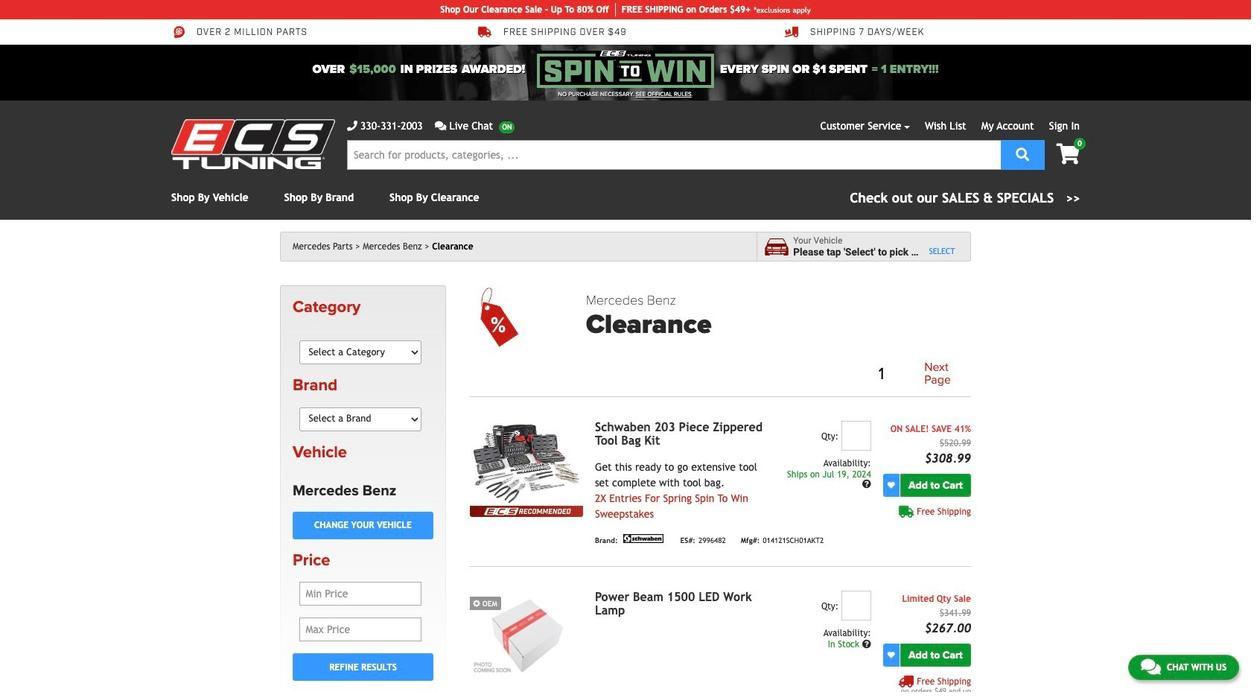 Task type: vqa. For each thing, say whether or not it's contained in the screenshot.
& in "Categories Braking (476) Car Care (13) Climate Control (60) Drivetrain (364) Engine (1279) Exhaust (75) Exterior (559) General Purpose (129) Interior (561) Lighting (210) Maintenance (383) Novelty & Gifts (31) Performance (7) Steering (83) Suspension (416) Tools (18) Wheels (56) Unclassified (18)"
no



Task type: describe. For each thing, give the bounding box(es) containing it.
Search text field
[[347, 140, 1002, 170]]

add to wish list image
[[888, 652, 895, 659]]

question circle image
[[863, 480, 872, 489]]

ecs tuning 'spin to win' contest logo image
[[537, 51, 715, 88]]

phone image
[[347, 121, 358, 131]]

comments image
[[435, 121, 447, 131]]

search image
[[1017, 147, 1030, 161]]

es#2996482 - 014121sch01akt2 - schwaben 203 piece zippered tool bag kit  - get this ready to go extensive tool set complete with tool bag. - schwaben - audi bmw volkswagen mercedes benz mini porsche image
[[470, 421, 583, 506]]

ecs tuning recommends this product. image
[[470, 506, 583, 517]]

Max Price number field
[[299, 618, 422, 642]]



Task type: locate. For each thing, give the bounding box(es) containing it.
comments image
[[1141, 658, 1162, 676]]

paginated product list navigation navigation
[[586, 358, 972, 390]]

add to wish list image
[[888, 482, 895, 489]]

schwaben - corporate logo image
[[621, 534, 666, 543]]

question circle image
[[863, 640, 872, 649]]

thumbnail image image
[[470, 591, 583, 676]]

ecs tuning image
[[171, 119, 335, 169]]

None number field
[[842, 421, 872, 451], [842, 591, 872, 621], [842, 421, 872, 451], [842, 591, 872, 621]]

Min Price number field
[[299, 582, 422, 606]]



